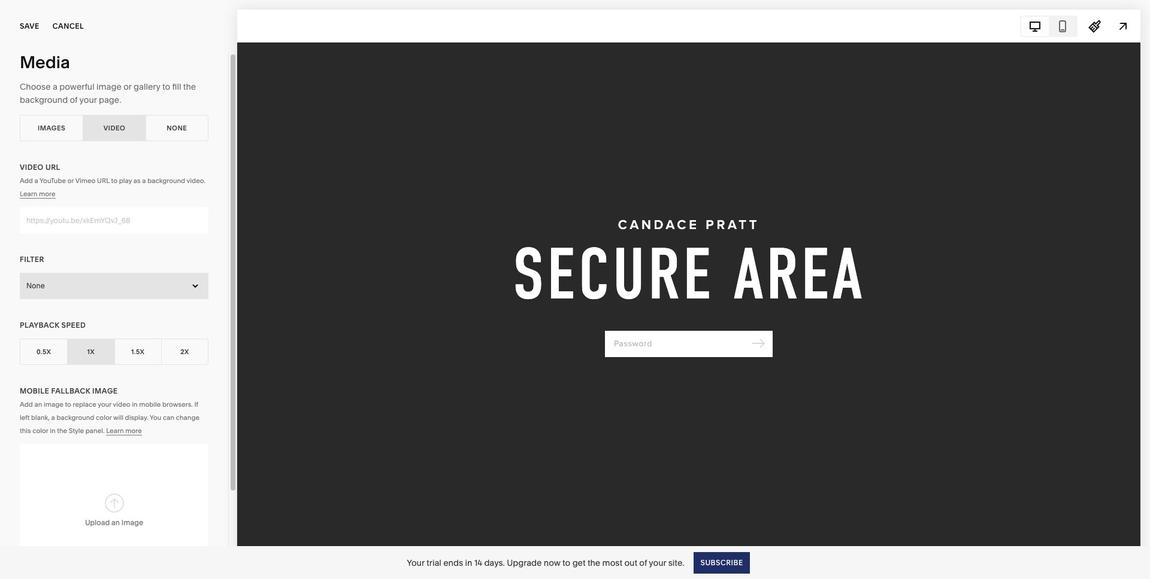 Task type: locate. For each thing, give the bounding box(es) containing it.
more
[[39, 190, 55, 198], [125, 427, 142, 435]]

background down choose
[[20, 95, 68, 105]]

0 horizontal spatial image
[[44, 401, 63, 409]]

0.5x
[[36, 348, 51, 356]]

0 vertical spatial background
[[20, 95, 68, 105]]

learn
[[20, 190, 37, 198], [106, 427, 124, 435]]

1 vertical spatial an
[[111, 519, 120, 528]]

1 vertical spatial image
[[44, 401, 63, 409]]

days.
[[484, 558, 505, 569]]

blank,
[[31, 414, 50, 422]]

or inside 'choose a powerful image or gallery to fill the background of your page.'
[[124, 81, 132, 92]]

0 horizontal spatial more
[[39, 190, 55, 198]]

0 horizontal spatial or
[[67, 177, 74, 185]]

an right the upload
[[111, 519, 120, 528]]

2 vertical spatial background
[[57, 414, 94, 422]]

of down powerful
[[70, 95, 78, 105]]

add
[[20, 177, 33, 185], [20, 401, 33, 409]]

1 vertical spatial background
[[147, 177, 185, 185]]

color left will
[[96, 414, 112, 422]]

0 vertical spatial the
[[183, 81, 196, 92]]

more down the display.
[[125, 427, 142, 435]]

1 horizontal spatial more
[[125, 427, 142, 435]]

0 horizontal spatial the
[[57, 427, 67, 435]]

an inside add an image to replace your video in mobile browsers. if left blank, a background color will display. you can change this color in the style panel.
[[34, 401, 42, 409]]

as
[[133, 177, 141, 185]]

of right out
[[639, 558, 647, 569]]

2 horizontal spatial your
[[649, 558, 666, 569]]

to down mobile fallback image
[[65, 401, 71, 409]]

https://youtu.be/xkEmYQvJ_68 text field
[[20, 207, 208, 234]]

a right choose
[[53, 81, 57, 92]]

video.
[[187, 177, 205, 185]]

none down filter
[[26, 282, 45, 291]]

none
[[167, 124, 187, 132], [26, 282, 45, 291]]

video
[[103, 124, 125, 132], [20, 163, 44, 172]]

1 horizontal spatial in
[[132, 401, 138, 409]]

to left the play
[[111, 177, 117, 185]]

0 vertical spatial add
[[20, 177, 33, 185]]

1 horizontal spatial none
[[167, 124, 187, 132]]

0 vertical spatial an
[[34, 401, 42, 409]]

add an image to replace your video in mobile browsers. if left blank, a background color will display. you can change this color in the style panel.
[[20, 401, 199, 435]]

background up style on the left bottom of page
[[57, 414, 94, 422]]

0 vertical spatial your
[[79, 95, 97, 105]]

0 horizontal spatial learn more link
[[20, 190, 55, 199]]

2 vertical spatial your
[[649, 558, 666, 569]]

add up left at the left bottom of the page
[[20, 401, 33, 409]]

an
[[34, 401, 42, 409], [111, 519, 120, 528]]

2 add from the top
[[20, 401, 33, 409]]

site.
[[668, 558, 684, 569]]

color down blank,
[[32, 427, 48, 435]]

url right vimeo
[[97, 177, 110, 185]]

a right blank,
[[51, 414, 55, 422]]

1 add from the top
[[20, 177, 33, 185]]

1 horizontal spatial video
[[103, 124, 125, 132]]

or
[[124, 81, 132, 92], [67, 177, 74, 185]]

video inside video url add a youtube or vimeo url to play as a background video. learn more
[[20, 163, 44, 172]]

browsers.
[[162, 401, 193, 409]]

0 horizontal spatial learn
[[20, 190, 37, 198]]

background inside video url add a youtube or vimeo url to play as a background video. learn more
[[147, 177, 185, 185]]

0 vertical spatial learn more link
[[20, 190, 55, 199]]

1 vertical spatial your
[[98, 401, 112, 409]]

mobile fallback image
[[20, 387, 118, 396]]

1 vertical spatial more
[[125, 427, 142, 435]]

learn more link down will
[[106, 427, 142, 436]]

background inside 'choose a powerful image or gallery to fill the background of your page.'
[[20, 95, 68, 105]]

to left get
[[562, 558, 570, 569]]

to left fill
[[162, 81, 170, 92]]

the
[[183, 81, 196, 92], [57, 427, 67, 435], [588, 558, 600, 569]]

left
[[20, 414, 30, 422]]

0 horizontal spatial of
[[70, 95, 78, 105]]

or inside video url add a youtube or vimeo url to play as a background video. learn more
[[67, 177, 74, 185]]

0 horizontal spatial in
[[50, 427, 55, 435]]

0 horizontal spatial none
[[26, 282, 45, 291]]

1 horizontal spatial an
[[111, 519, 120, 528]]

an up blank,
[[34, 401, 42, 409]]

mobile
[[20, 387, 49, 396]]

the right fill
[[183, 81, 196, 92]]

your
[[407, 558, 425, 569]]

0 vertical spatial in
[[132, 401, 138, 409]]

learn inside video url add a youtube or vimeo url to play as a background video. learn more
[[20, 190, 37, 198]]

url
[[46, 163, 60, 172], [97, 177, 110, 185]]

url up youtube
[[46, 163, 60, 172]]

2 horizontal spatial in
[[465, 558, 472, 569]]

of
[[70, 95, 78, 105], [639, 558, 647, 569]]

0 horizontal spatial an
[[34, 401, 42, 409]]

1 vertical spatial video
[[20, 163, 44, 172]]

your down powerful
[[79, 95, 97, 105]]

0 horizontal spatial your
[[79, 95, 97, 105]]

vimeo
[[75, 177, 95, 185]]

1 horizontal spatial image
[[96, 81, 122, 92]]

1 horizontal spatial or
[[124, 81, 132, 92]]

in left 14
[[465, 558, 472, 569]]

change
[[176, 414, 199, 422]]

video down the page.
[[103, 124, 125, 132]]

0 vertical spatial none
[[167, 124, 187, 132]]

your inside 'choose a powerful image or gallery to fill the background of your page.'
[[79, 95, 97, 105]]

2x
[[180, 348, 189, 356]]

to
[[162, 81, 170, 92], [111, 177, 117, 185], [65, 401, 71, 409], [562, 558, 570, 569]]

in right video
[[132, 401, 138, 409]]

to inside video url add a youtube or vimeo url to play as a background video. learn more
[[111, 177, 117, 185]]

learn more link down youtube
[[20, 190, 55, 199]]

upgrade
[[507, 558, 542, 569]]

1 horizontal spatial image
[[121, 519, 143, 528]]

your left video
[[98, 401, 112, 409]]

the right get
[[588, 558, 600, 569]]

subscribe
[[700, 559, 743, 568]]

1 vertical spatial color
[[32, 427, 48, 435]]

tab list
[[1021, 16, 1076, 36]]

now
[[544, 558, 560, 569]]

your left the site.
[[649, 558, 666, 569]]

0 vertical spatial of
[[70, 95, 78, 105]]

image for mobile fallback image
[[92, 387, 118, 396]]

an for add
[[34, 401, 42, 409]]

0 vertical spatial url
[[46, 163, 60, 172]]

0 vertical spatial image
[[96, 81, 122, 92]]

replace
[[73, 401, 96, 409]]

the left style on the left bottom of page
[[57, 427, 67, 435]]

1 horizontal spatial your
[[98, 401, 112, 409]]

0 horizontal spatial image
[[92, 387, 118, 396]]

0 horizontal spatial url
[[46, 163, 60, 172]]

your
[[79, 95, 97, 105], [98, 401, 112, 409], [649, 558, 666, 569]]

a left youtube
[[34, 177, 38, 185]]

playback
[[20, 321, 59, 330]]

0 vertical spatial or
[[124, 81, 132, 92]]

more down youtube
[[39, 190, 55, 198]]

cancel
[[53, 22, 84, 31]]

youtube
[[40, 177, 66, 185]]

1 horizontal spatial learn more link
[[106, 427, 142, 436]]

1 vertical spatial the
[[57, 427, 67, 435]]

background right as
[[147, 177, 185, 185]]

a right as
[[142, 177, 146, 185]]

1 vertical spatial add
[[20, 401, 33, 409]]

0 horizontal spatial video
[[20, 163, 44, 172]]

can
[[163, 414, 174, 422]]

color
[[96, 414, 112, 422], [32, 427, 48, 435]]

or left gallery
[[124, 81, 132, 92]]

image up video
[[92, 387, 118, 396]]

image up the page.
[[96, 81, 122, 92]]

style
[[69, 427, 84, 435]]

image
[[92, 387, 118, 396], [121, 519, 143, 528]]

add left youtube
[[20, 177, 33, 185]]

the inside 'choose a powerful image or gallery to fill the background of your page.'
[[183, 81, 196, 92]]

in left style on the left bottom of page
[[50, 427, 55, 435]]

1 vertical spatial of
[[639, 558, 647, 569]]

in
[[132, 401, 138, 409], [50, 427, 55, 435], [465, 558, 472, 569]]

2 horizontal spatial the
[[588, 558, 600, 569]]

panel.
[[86, 427, 105, 435]]

0 vertical spatial video
[[103, 124, 125, 132]]

video up youtube
[[20, 163, 44, 172]]

0 vertical spatial image
[[92, 387, 118, 396]]

1 horizontal spatial the
[[183, 81, 196, 92]]

1 vertical spatial or
[[67, 177, 74, 185]]

1 vertical spatial learn
[[106, 427, 124, 435]]

image
[[96, 81, 122, 92], [44, 401, 63, 409]]

1 vertical spatial learn more link
[[106, 427, 142, 436]]

learn more link
[[20, 190, 55, 199], [106, 427, 142, 436]]

or left vimeo
[[67, 177, 74, 185]]

image up blank,
[[44, 401, 63, 409]]

of inside 'choose a powerful image or gallery to fill the background of your page.'
[[70, 95, 78, 105]]

playback speed
[[20, 321, 86, 330]]

1 horizontal spatial url
[[97, 177, 110, 185]]

1 horizontal spatial learn
[[106, 427, 124, 435]]

image right the upload
[[121, 519, 143, 528]]

0 vertical spatial learn
[[20, 190, 37, 198]]

most
[[602, 558, 622, 569]]

1 vertical spatial image
[[121, 519, 143, 528]]

none down fill
[[167, 124, 187, 132]]

you
[[150, 414, 161, 422]]

0 vertical spatial more
[[39, 190, 55, 198]]

a
[[53, 81, 57, 92], [34, 177, 38, 185], [142, 177, 146, 185], [51, 414, 55, 422]]

0 vertical spatial color
[[96, 414, 112, 422]]

background
[[20, 95, 68, 105], [147, 177, 185, 185], [57, 414, 94, 422]]

add inside add an image to replace your video in mobile browsers. if left blank, a background color will display. you can change this color in the style panel.
[[20, 401, 33, 409]]



Task type: describe. For each thing, give the bounding box(es) containing it.
upload
[[85, 519, 110, 528]]

learn more
[[106, 427, 142, 435]]

your inside add an image to replace your video in mobile browsers. if left blank, a background color will display. you can change this color in the style panel.
[[98, 401, 112, 409]]

an for upload
[[111, 519, 120, 528]]

1 vertical spatial url
[[97, 177, 110, 185]]

powerful
[[59, 81, 94, 92]]

fallback
[[51, 387, 90, 396]]

1 horizontal spatial color
[[96, 414, 112, 422]]

play
[[119, 177, 132, 185]]

image inside add an image to replace your video in mobile browsers. if left blank, a background color will display. you can change this color in the style panel.
[[44, 401, 63, 409]]

2 vertical spatial the
[[588, 558, 600, 569]]

image inside 'choose a powerful image or gallery to fill the background of your page.'
[[96, 81, 122, 92]]

14
[[474, 558, 482, 569]]

choose
[[20, 81, 51, 92]]

1 vertical spatial none
[[26, 282, 45, 291]]

trial
[[427, 558, 441, 569]]

subscribe button
[[694, 553, 750, 574]]

the inside add an image to replace your video in mobile browsers. if left blank, a background color will display. you can change this color in the style panel.
[[57, 427, 67, 435]]

gallery
[[134, 81, 160, 92]]

fill
[[172, 81, 181, 92]]

filter
[[20, 255, 44, 264]]

get
[[572, 558, 586, 569]]

to inside add an image to replace your video in mobile browsers. if left blank, a background color will display. you can change this color in the style panel.
[[65, 401, 71, 409]]

will
[[113, 414, 123, 422]]

0 horizontal spatial color
[[32, 427, 48, 435]]

out
[[624, 558, 637, 569]]

image for upload an image
[[121, 519, 143, 528]]

display.
[[125, 414, 148, 422]]

to inside 'choose a powerful image or gallery to fill the background of your page.'
[[162, 81, 170, 92]]

1x
[[87, 348, 95, 356]]

1 horizontal spatial of
[[639, 558, 647, 569]]

1 vertical spatial in
[[50, 427, 55, 435]]

a inside 'choose a powerful image or gallery to fill the background of your page.'
[[53, 81, 57, 92]]

save
[[20, 22, 39, 31]]

this
[[20, 427, 31, 435]]

background inside add an image to replace your video in mobile browsers. if left blank, a background color will display. you can change this color in the style panel.
[[57, 414, 94, 422]]

images
[[38, 124, 66, 132]]

more inside video url add a youtube or vimeo url to play as a background video. learn more
[[39, 190, 55, 198]]

media
[[20, 52, 70, 72]]

save button
[[20, 13, 39, 40]]

upload an image
[[85, 519, 143, 528]]

video for video url add a youtube or vimeo url to play as a background video. learn more
[[20, 163, 44, 172]]

your trial ends in 14 days. upgrade now to get the most out of your site.
[[407, 558, 684, 569]]

video for video
[[103, 124, 125, 132]]

1.5x
[[131, 348, 145, 356]]

2 vertical spatial in
[[465, 558, 472, 569]]

video url add a youtube or vimeo url to play as a background video. learn more
[[20, 163, 205, 198]]

learn more link for mobile fallback image
[[106, 427, 142, 436]]

add inside video url add a youtube or vimeo url to play as a background video. learn more
[[20, 177, 33, 185]]

learn more link for video url
[[20, 190, 55, 199]]

if
[[194, 401, 198, 409]]

cancel button
[[53, 13, 84, 40]]

video
[[113, 401, 130, 409]]

choose a powerful image or gallery to fill the background of your page.
[[20, 81, 196, 105]]

page.
[[99, 95, 121, 105]]

ends
[[443, 558, 463, 569]]

speed
[[61, 321, 86, 330]]

a inside add an image to replace your video in mobile browsers. if left blank, a background color will display. you can change this color in the style panel.
[[51, 414, 55, 422]]

mobile
[[139, 401, 161, 409]]



Task type: vqa. For each thing, say whether or not it's contained in the screenshot.
the Animation
no



